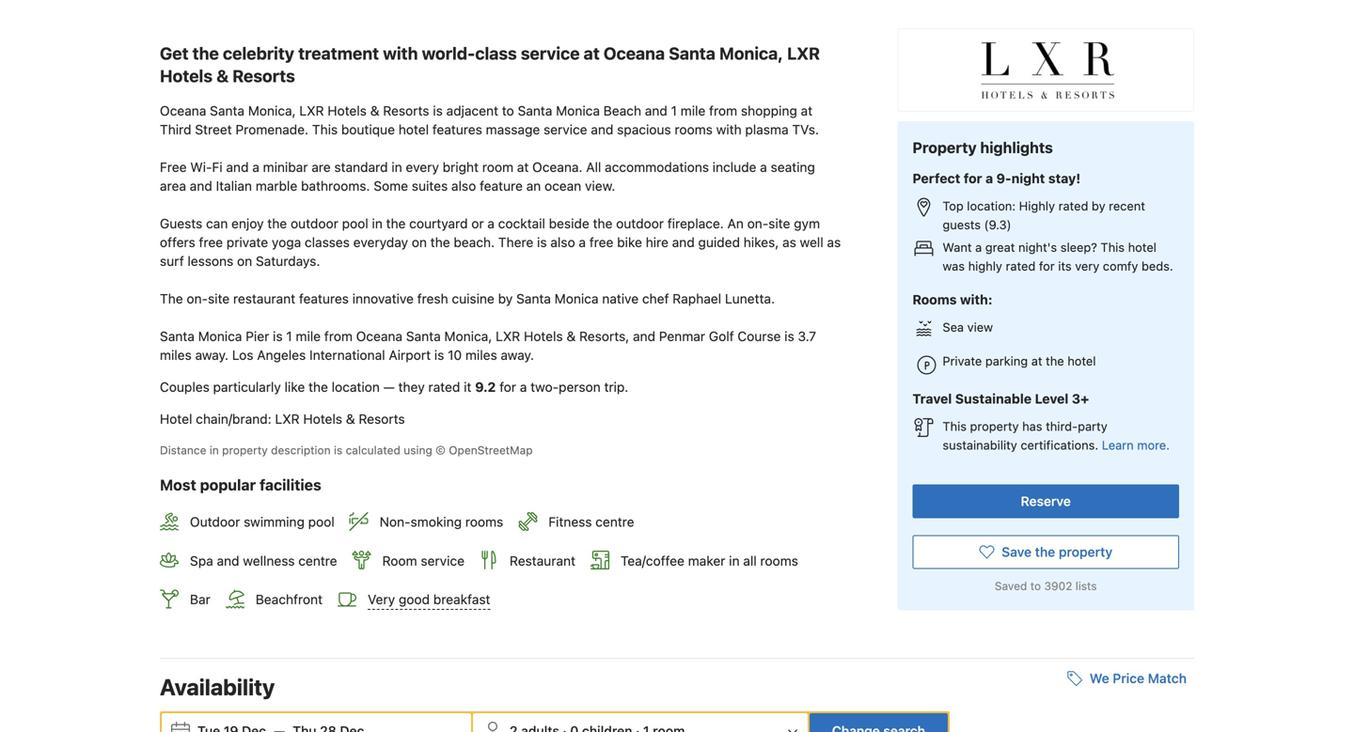 Task type: vqa. For each thing, say whether or not it's contained in the screenshot.
the leftmost from
yes



Task type: locate. For each thing, give the bounding box(es) containing it.
by inside top location: highly rated by recent guests (9.3)
[[1092, 199, 1106, 213]]

2 vertical spatial this
[[943, 419, 967, 433]]

2 vertical spatial monica
[[198, 329, 242, 344]]

0 horizontal spatial on
[[237, 254, 252, 269]]

1 horizontal spatial site
[[769, 216, 790, 231]]

save
[[1002, 544, 1032, 560]]

all
[[743, 553, 757, 569]]

free left bike
[[589, 235, 613, 250]]

beds.
[[1142, 259, 1173, 273]]

santa
[[669, 43, 715, 64], [210, 103, 245, 119], [518, 103, 552, 119], [516, 291, 551, 307], [160, 329, 195, 344], [406, 329, 441, 344]]

centre
[[595, 514, 634, 530], [298, 553, 337, 569]]

this inside want a great night's sleep? this hotel was highly rated for its very comfy beds.
[[1101, 240, 1125, 254]]

1 miles from the left
[[160, 348, 192, 363]]

property for save the property
[[1059, 544, 1113, 560]]

site down lessons at the left top of page
[[208, 291, 230, 307]]

0 horizontal spatial property
[[222, 444, 268, 457]]

1 horizontal spatial mile
[[681, 103, 706, 119]]

pool up everyday
[[342, 216, 368, 231]]

this inside "this property has third-party sustainability certifications. learn more."
[[943, 419, 967, 433]]

monica up los
[[198, 329, 242, 344]]

also down bright
[[451, 178, 476, 194]]

rooms right all
[[760, 553, 798, 569]]

top location: highly rated by recent guests (9.3)
[[943, 199, 1145, 232]]

0 vertical spatial property
[[970, 419, 1019, 433]]

hotel up beds.
[[1128, 240, 1157, 254]]

2 miles from the left
[[465, 348, 497, 363]]

on- up hikes,
[[747, 216, 769, 231]]

0 vertical spatial mile
[[681, 103, 706, 119]]

by right cuisine
[[498, 291, 513, 307]]

to left 3902
[[1030, 580, 1041, 593]]

on
[[412, 235, 427, 250], [237, 254, 252, 269]]

certifications.
[[1021, 438, 1099, 452]]

from up international
[[324, 329, 353, 344]]

& up boutique
[[370, 103, 379, 119]]

1 horizontal spatial rooms
[[675, 122, 713, 137]]

& inside get the celebrity treatment with world-class service at oceana santa monica, lxr hotels & resorts
[[216, 66, 229, 86]]

santa down 'the'
[[160, 329, 195, 344]]

lxr up shopping
[[787, 43, 820, 64]]

0 horizontal spatial mile
[[296, 329, 321, 344]]

from left shopping
[[709, 103, 737, 119]]

0 horizontal spatial on-
[[187, 291, 208, 307]]

monica
[[556, 103, 600, 119], [555, 291, 599, 307], [198, 329, 242, 344]]

site up hikes,
[[769, 216, 790, 231]]

0 horizontal spatial as
[[782, 235, 796, 250]]

for left 9-
[[964, 171, 982, 186]]

1 vertical spatial hotel
[[1128, 240, 1157, 254]]

0 vertical spatial also
[[451, 178, 476, 194]]

stay!
[[1048, 171, 1081, 186]]

2 away. from the left
[[501, 348, 534, 363]]

resorts up calculated
[[359, 412, 405, 427]]

on down private
[[237, 254, 252, 269]]

0 horizontal spatial site
[[208, 291, 230, 307]]

1 horizontal spatial by
[[1092, 199, 1106, 213]]

away. left los
[[195, 348, 229, 363]]

get the celebrity treatment with world-class service at oceana santa monica, lxr hotels & resorts
[[160, 43, 820, 86]]

0 horizontal spatial from
[[324, 329, 353, 344]]

rated down night's
[[1006, 259, 1036, 273]]

a inside want a great night's sleep? this hotel was highly rated for its very comfy beds.
[[975, 240, 982, 254]]

0 horizontal spatial monica,
[[248, 103, 296, 119]]

rated inside top location: highly rated by recent guests (9.3)
[[1058, 199, 1088, 213]]

0 vertical spatial site
[[769, 216, 790, 231]]

sleep?
[[1061, 240, 1097, 254]]

2 vertical spatial resorts
[[359, 412, 405, 427]]

recent
[[1109, 199, 1145, 213]]

2 horizontal spatial property
[[1059, 544, 1113, 560]]

0 vertical spatial this
[[312, 122, 338, 137]]

0 horizontal spatial outdoor
[[291, 216, 338, 231]]

rooms right the spacious
[[675, 122, 713, 137]]

rated left it
[[428, 380, 460, 395]]

resorts inside get the celebrity treatment with world-class service at oceana santa monica, lxr hotels & resorts
[[233, 66, 295, 86]]

mile up accommodations
[[681, 103, 706, 119]]

cuisine
[[452, 291, 494, 307]]

0 horizontal spatial this
[[312, 122, 338, 137]]

& left resorts,
[[566, 329, 576, 344]]

monica, inside get the celebrity treatment with world-class service at oceana santa monica, lxr hotels & resorts
[[719, 43, 783, 64]]

with left world-
[[383, 43, 418, 64]]

bar
[[190, 592, 210, 608]]

miles up couples
[[160, 348, 192, 363]]

classes
[[305, 235, 350, 250]]

1 vertical spatial rated
[[1006, 259, 1036, 273]]

hotel
[[399, 122, 429, 137], [1128, 240, 1157, 254], [1068, 354, 1096, 368]]

third-
[[1046, 419, 1078, 433]]

property down chain/brand:
[[222, 444, 268, 457]]

1 vertical spatial also
[[550, 235, 575, 250]]

for inside want a great night's sleep? this hotel was highly rated for its very comfy beds.
[[1039, 259, 1055, 273]]

0 horizontal spatial for
[[499, 380, 516, 395]]

centre right fitness
[[595, 514, 634, 530]]

like
[[285, 380, 305, 395]]

santa inside get the celebrity treatment with world-class service at oceana santa monica, lxr hotels & resorts
[[669, 43, 715, 64]]

for left its
[[1039, 259, 1055, 273]]

calculated
[[346, 444, 400, 457]]

hotel
[[160, 412, 192, 427]]

a up highly at the right top
[[975, 240, 982, 254]]

2 vertical spatial for
[[499, 380, 516, 395]]

is left the 10
[[434, 348, 444, 363]]

1 horizontal spatial for
[[964, 171, 982, 186]]

two-
[[531, 380, 559, 395]]

0 horizontal spatial away.
[[195, 348, 229, 363]]

or
[[471, 216, 484, 231]]

1 horizontal spatial free
[[589, 235, 613, 250]]

pool inside oceana santa monica, lxr hotels & resorts is adjacent to santa monica beach and 1 mile from shopping at third street promenade. this boutique hotel features massage service and spacious rooms with plasma tvs. free wi-fi and a minibar are standard in every bright room at oceana. all accommodations include a seating area and italian marble bathrooms. some suites also feature an ocean view. guests can enjoy the outdoor pool in the courtyard or a cocktail beside the outdoor fireplace. an on-site gym offers free private yoga classes everyday on the beach. there is also a free bike hire and guided hikes, as well as surf lessons on saturdays. the on-site restaurant features innovative fresh cuisine by santa monica native chef raphael lunetta. santa monica pier is 1 mile from oceana santa monica, lxr hotels & resorts, and penmar golf course is 3.7 miles away. los angeles international airport is 10 miles away.
[[342, 216, 368, 231]]

0 vertical spatial by
[[1092, 199, 1106, 213]]

this up comfy
[[1101, 240, 1125, 254]]

for
[[964, 171, 982, 186], [1039, 259, 1055, 273], [499, 380, 516, 395]]

the right save
[[1035, 544, 1055, 560]]

property inside "dropdown button"
[[1059, 544, 1113, 560]]

lxr up promenade.
[[299, 103, 324, 119]]

and right spa
[[217, 553, 239, 569]]

monica, up the 10
[[444, 329, 492, 344]]

rated inside want a great night's sleep? this hotel was highly rated for its very comfy beds.
[[1006, 259, 1036, 273]]

free
[[199, 235, 223, 250], [589, 235, 613, 250]]

surf
[[160, 254, 184, 269]]

penmar
[[659, 329, 705, 344]]

2 horizontal spatial hotel
[[1128, 240, 1157, 254]]

guests
[[160, 216, 202, 231]]

this up are
[[312, 122, 338, 137]]

away. up two-
[[501, 348, 534, 363]]

miles
[[160, 348, 192, 363], [465, 348, 497, 363]]

resorts
[[233, 66, 295, 86], [383, 103, 429, 119], [359, 412, 405, 427]]

rooms right 'smoking'
[[465, 514, 503, 530]]

2 vertical spatial rooms
[[760, 553, 798, 569]]

1 horizontal spatial from
[[709, 103, 737, 119]]

1 horizontal spatial miles
[[465, 348, 497, 363]]

the up 'level'
[[1046, 354, 1064, 368]]

0 vertical spatial for
[[964, 171, 982, 186]]

on down courtyard at the top left
[[412, 235, 427, 250]]

to up massage
[[502, 103, 514, 119]]

comfy
[[1103, 259, 1138, 273]]

and down fireplace.
[[672, 235, 695, 250]]

person
[[559, 380, 601, 395]]

hotels
[[160, 66, 213, 86], [328, 103, 367, 119], [524, 329, 563, 344], [303, 412, 342, 427]]

0 horizontal spatial centre
[[298, 553, 337, 569]]

0 horizontal spatial miles
[[160, 348, 192, 363]]

santa up the spacious
[[669, 43, 715, 64]]

can
[[206, 216, 228, 231]]

using
[[404, 444, 432, 457]]

minibar
[[263, 160, 308, 175]]

by inside oceana santa monica, lxr hotels & resorts is adjacent to santa monica beach and 1 mile from shopping at third street promenade. this boutique hotel features massage service and spacious rooms with plasma tvs. free wi-fi and a minibar are standard in every bright room at oceana. all accommodations include a seating area and italian marble bathrooms. some suites also feature an ocean view. guests can enjoy the outdoor pool in the courtyard or a cocktail beside the outdoor fireplace. an on-site gym offers free private yoga classes everyday on the beach. there is also a free bike hire and guided hikes, as well as surf lessons on saturdays. the on-site restaurant features innovative fresh cuisine by santa monica native chef raphael lunetta. santa monica pier is 1 mile from oceana santa monica, lxr hotels & resorts, and penmar golf course is 3.7 miles away. los angeles international airport is 10 miles away.
[[498, 291, 513, 307]]

a
[[252, 160, 259, 175], [760, 160, 767, 175], [986, 171, 993, 186], [487, 216, 495, 231], [579, 235, 586, 250], [975, 240, 982, 254], [520, 380, 527, 395]]

centre up beachfront
[[298, 553, 337, 569]]

match
[[1148, 671, 1187, 687]]

hotels up two-
[[524, 329, 563, 344]]

international
[[309, 348, 385, 363]]

free
[[160, 160, 187, 175]]

service up oceana.
[[544, 122, 587, 137]]

miles right the 10
[[465, 348, 497, 363]]

course
[[738, 329, 781, 344]]

oceana up beach
[[604, 43, 665, 64]]

hikes,
[[744, 235, 779, 250]]

in
[[392, 160, 402, 175], [372, 216, 383, 231], [210, 444, 219, 457], [729, 553, 740, 569]]

0 horizontal spatial with
[[383, 43, 418, 64]]

1 vertical spatial monica,
[[248, 103, 296, 119]]

hire
[[646, 235, 669, 250]]

openstreetmap
[[449, 444, 533, 457]]

trip.
[[604, 380, 628, 395]]

saved
[[995, 580, 1027, 593]]

0 vertical spatial to
[[502, 103, 514, 119]]

1 horizontal spatial on
[[412, 235, 427, 250]]

the right beside
[[593, 216, 613, 231]]

outdoor up bike
[[616, 216, 664, 231]]

in left all
[[729, 553, 740, 569]]

this inside oceana santa monica, lxr hotels & resorts is adjacent to santa monica beach and 1 mile from shopping at third street promenade. this boutique hotel features massage service and spacious rooms with plasma tvs. free wi-fi and a minibar are standard in every bright room at oceana. all accommodations include a seating area and italian marble bathrooms. some suites also feature an ocean view. guests can enjoy the outdoor pool in the courtyard or a cocktail beside the outdoor fireplace. an on-site gym offers free private yoga classes everyday on the beach. there is also a free bike hire and guided hikes, as well as surf lessons on saturdays. the on-site restaurant features innovative fresh cuisine by santa monica native chef raphael lunetta. santa monica pier is 1 mile from oceana santa monica, lxr hotels & resorts, and penmar golf course is 3.7 miles away. los angeles international airport is 10 miles away.
[[312, 122, 338, 137]]

features down saturdays.
[[299, 291, 349, 307]]

the inside "dropdown button"
[[1035, 544, 1055, 560]]

1 vertical spatial by
[[498, 291, 513, 307]]

airport
[[389, 348, 431, 363]]

lxr hotels & resorts image
[[981, 42, 1114, 99]]

property
[[970, 419, 1019, 433], [222, 444, 268, 457], [1059, 544, 1113, 560]]

is right there
[[537, 235, 547, 250]]

the right get
[[192, 43, 219, 64]]

seating
[[771, 160, 815, 175]]

sea view
[[943, 320, 993, 334]]

0 horizontal spatial rooms
[[465, 514, 503, 530]]

1 horizontal spatial as
[[827, 235, 841, 250]]

for for couples particularly like the location — they rated it 9.2 for a two-person trip.
[[499, 380, 516, 395]]

ocean
[[545, 178, 581, 194]]

10
[[448, 348, 462, 363]]

1 horizontal spatial rated
[[1006, 259, 1036, 273]]

0 vertical spatial hotel
[[399, 122, 429, 137]]

0 vertical spatial monica,
[[719, 43, 783, 64]]

1 vertical spatial rooms
[[465, 514, 503, 530]]

2 horizontal spatial monica,
[[719, 43, 783, 64]]

1 vertical spatial resorts
[[383, 103, 429, 119]]

& up distance in property description is calculated using © openstreetmap
[[346, 412, 355, 427]]

0 vertical spatial resorts
[[233, 66, 295, 86]]

1 horizontal spatial also
[[550, 235, 575, 250]]

0 horizontal spatial rated
[[428, 380, 460, 395]]

party
[[1078, 419, 1108, 433]]

1 horizontal spatial this
[[943, 419, 967, 433]]

2 horizontal spatial oceana
[[604, 43, 665, 64]]

mile
[[681, 103, 706, 119], [296, 329, 321, 344]]

0 vertical spatial oceana
[[604, 43, 665, 64]]

spacious
[[617, 122, 671, 137]]

room
[[482, 160, 513, 175]]

mile up angeles
[[296, 329, 321, 344]]

& down celebrity
[[216, 66, 229, 86]]

and left penmar
[[633, 329, 656, 344]]

wi-
[[190, 160, 212, 175]]

2 horizontal spatial this
[[1101, 240, 1125, 254]]

service inside get the celebrity treatment with world-class service at oceana santa monica, lxr hotels & resorts
[[521, 43, 580, 64]]

save the property
[[1002, 544, 1113, 560]]

room service
[[382, 553, 465, 569]]

0 horizontal spatial hotel
[[399, 122, 429, 137]]

as left well
[[782, 235, 796, 250]]

2 vertical spatial rated
[[428, 380, 460, 395]]

with inside oceana santa monica, lxr hotels & resorts is adjacent to santa monica beach and 1 mile from shopping at third street promenade. this boutique hotel features massage service and spacious rooms with plasma tvs. free wi-fi and a minibar are standard in every bright room at oceana. all accommodations include a seating area and italian marble bathrooms. some suites also feature an ocean view. guests can enjoy the outdoor pool in the courtyard or a cocktail beside the outdoor fireplace. an on-site gym offers free private yoga classes everyday on the beach. there is also a free bike hire and guided hikes, as well as surf lessons on saturdays. the on-site restaurant features innovative fresh cuisine by santa monica native chef raphael lunetta. santa monica pier is 1 mile from oceana santa monica, lxr hotels & resorts, and penmar golf course is 3.7 miles away. los angeles international airport is 10 miles away.
[[716, 122, 742, 137]]

1 horizontal spatial features
[[432, 122, 482, 137]]

outdoor up classes
[[291, 216, 338, 231]]

a right 'include'
[[760, 160, 767, 175]]

lunetta.
[[725, 291, 775, 307]]

has
[[1022, 419, 1042, 433]]

1 outdoor from the left
[[291, 216, 338, 231]]

view.
[[585, 178, 615, 194]]

an
[[526, 178, 541, 194]]

as right well
[[827, 235, 841, 250]]

1 vertical spatial this
[[1101, 240, 1125, 254]]

1 horizontal spatial to
[[1030, 580, 1041, 593]]

saturdays.
[[256, 254, 320, 269]]

with left the plasma
[[716, 122, 742, 137]]

is left adjacent
[[433, 103, 443, 119]]

2 vertical spatial service
[[421, 553, 465, 569]]

outdoor swimming pool
[[190, 514, 335, 530]]

free up lessons at the left top of page
[[199, 235, 223, 250]]

promenade.
[[235, 122, 308, 137]]

resorts down celebrity
[[233, 66, 295, 86]]

oceana santa monica, lxr hotels & resorts is adjacent to santa monica beach and 1 mile from shopping at third street promenade. this boutique hotel features massage service and spacious rooms with plasma tvs. free wi-fi and a minibar are standard in every bright room at oceana. all accommodations include a seating area and italian marble bathrooms. some suites also feature an ocean view. guests can enjoy the outdoor pool in the courtyard or a cocktail beside the outdoor fireplace. an on-site gym offers free private yoga classes everyday on the beach. there is also a free bike hire and guided hikes, as well as surf lessons on saturdays. the on-site restaurant features innovative fresh cuisine by santa monica native chef raphael lunetta. santa monica pier is 1 mile from oceana santa monica, lxr hotels & resorts, and penmar golf course is 3.7 miles away. los angeles international airport is 10 miles away.
[[160, 103, 844, 363]]

features down adjacent
[[432, 122, 482, 137]]

treatment
[[298, 43, 379, 64]]

for for want a great night's sleep? this hotel was highly rated for its very comfy beds.
[[1039, 259, 1055, 273]]

0 vertical spatial monica
[[556, 103, 600, 119]]

resorts up boutique
[[383, 103, 429, 119]]

enjoy
[[231, 216, 264, 231]]

1 vertical spatial oceana
[[160, 103, 206, 119]]

top
[[943, 199, 964, 213]]

2 horizontal spatial rated
[[1058, 199, 1088, 213]]

hotel up every
[[399, 122, 429, 137]]

1 horizontal spatial on-
[[747, 216, 769, 231]]

0 horizontal spatial oceana
[[160, 103, 206, 119]]

3902
[[1044, 580, 1072, 593]]

0 vertical spatial on
[[412, 235, 427, 250]]

oceana up airport
[[356, 329, 403, 344]]

1 horizontal spatial away.
[[501, 348, 534, 363]]

monica left native
[[555, 291, 599, 307]]

hotel chain/brand: lxr hotels & resorts
[[160, 412, 405, 427]]

1 horizontal spatial with
[[716, 122, 742, 137]]

2 horizontal spatial for
[[1039, 259, 1055, 273]]

property up sustainability
[[970, 419, 1019, 433]]

lxr down like
[[275, 412, 300, 427]]

0 vertical spatial pool
[[342, 216, 368, 231]]

on- right 'the'
[[187, 291, 208, 307]]

price
[[1113, 671, 1145, 687]]

1 horizontal spatial 1
[[671, 103, 677, 119]]

a left two-
[[520, 380, 527, 395]]

1 vertical spatial on
[[237, 254, 252, 269]]

1 up angeles
[[286, 329, 292, 344]]

0 horizontal spatial to
[[502, 103, 514, 119]]

property for distance in property description is calculated using © openstreetmap
[[222, 444, 268, 457]]

property highlights
[[913, 139, 1053, 157]]

1 vertical spatial with
[[716, 122, 742, 137]]

2 horizontal spatial rooms
[[760, 553, 798, 569]]

0 vertical spatial with
[[383, 43, 418, 64]]

0 vertical spatial 1
[[671, 103, 677, 119]]

property up "lists"
[[1059, 544, 1113, 560]]

service inside oceana santa monica, lxr hotels & resorts is adjacent to santa monica beach and 1 mile from shopping at third street promenade. this boutique hotel features massage service and spacious rooms with plasma tvs. free wi-fi and a minibar are standard in every bright room at oceana. all accommodations include a seating area and italian marble bathrooms. some suites also feature an ocean view. guests can enjoy the outdoor pool in the courtyard or a cocktail beside the outdoor fireplace. an on-site gym offers free private yoga classes everyday on the beach. there is also a free bike hire and guided hikes, as well as surf lessons on saturdays. the on-site restaurant features innovative fresh cuisine by santa monica native chef raphael lunetta. santa monica pier is 1 mile from oceana santa monica, lxr hotels & resorts, and penmar golf course is 3.7 miles away. los angeles international airport is 10 miles away.
[[544, 122, 587, 137]]

room
[[382, 553, 417, 569]]

facilities
[[260, 476, 321, 494]]

0 horizontal spatial 1
[[286, 329, 292, 344]]

a right or
[[487, 216, 495, 231]]

1 horizontal spatial pool
[[342, 216, 368, 231]]

2 vertical spatial property
[[1059, 544, 1113, 560]]

1 vertical spatial property
[[222, 444, 268, 457]]

2 vertical spatial monica,
[[444, 329, 492, 344]]

by left recent
[[1092, 199, 1106, 213]]

to
[[502, 103, 514, 119], [1030, 580, 1041, 593]]

1 as from the left
[[782, 235, 796, 250]]

1 horizontal spatial oceana
[[356, 329, 403, 344]]

fitness centre
[[548, 514, 634, 530]]

oceana up third
[[160, 103, 206, 119]]

good
[[399, 592, 430, 608]]

pier
[[246, 329, 269, 344]]



Task type: describe. For each thing, give the bounding box(es) containing it.
level
[[1035, 391, 1069, 407]]

lxr up 9.2
[[496, 329, 520, 344]]

description
[[271, 444, 331, 457]]

hotels inside get the celebrity treatment with world-class service at oceana santa monica, lxr hotels & resorts
[[160, 66, 213, 86]]

lists
[[1076, 580, 1097, 593]]

rooms inside oceana santa monica, lxr hotels & resorts is adjacent to santa monica beach and 1 mile from shopping at third street promenade. this boutique hotel features massage service and spacious rooms with plasma tvs. free wi-fi and a minibar are standard in every bright room at oceana. all accommodations include a seating area and italian marble bathrooms. some suites also feature an ocean view. guests can enjoy the outdoor pool in the courtyard or a cocktail beside the outdoor fireplace. an on-site gym offers free private yoga classes everyday on the beach. there is also a free bike hire and guided hikes, as well as surf lessons on saturdays. the on-site restaurant features innovative fresh cuisine by santa monica native chef raphael lunetta. santa monica pier is 1 mile from oceana santa monica, lxr hotels & resorts, and penmar golf course is 3.7 miles away. los angeles international airport is 10 miles away.
[[675, 122, 713, 137]]

9-
[[996, 171, 1012, 186]]

wellness
[[243, 553, 295, 569]]

and down wi-
[[190, 178, 212, 194]]

in right distance
[[210, 444, 219, 457]]

beach
[[603, 103, 641, 119]]

with inside get the celebrity treatment with world-class service at oceana santa monica, lxr hotels & resorts
[[383, 43, 418, 64]]

1 away. from the left
[[195, 348, 229, 363]]

guided
[[698, 235, 740, 250]]

the inside get the celebrity treatment with world-class service at oceana santa monica, lxr hotels & resorts
[[192, 43, 219, 64]]

we
[[1090, 671, 1109, 687]]

learn more. link
[[1102, 438, 1170, 452]]

and up the spacious
[[645, 103, 668, 119]]

santa up airport
[[406, 329, 441, 344]]

at inside get the celebrity treatment with world-class service at oceana santa monica, lxr hotels & resorts
[[584, 43, 600, 64]]

and down beach
[[591, 122, 614, 137]]

outdoor
[[190, 514, 240, 530]]

in up some
[[392, 160, 402, 175]]

innovative
[[352, 291, 414, 307]]

the down courtyard at the top left
[[430, 235, 450, 250]]

we price match
[[1090, 671, 1187, 687]]

fresh
[[417, 291, 448, 307]]

fi
[[212, 160, 223, 175]]

the up "yoga"
[[267, 216, 287, 231]]

highly
[[1019, 199, 1055, 213]]

tvs.
[[792, 122, 819, 137]]

there
[[498, 235, 534, 250]]

1 vertical spatial on-
[[187, 291, 208, 307]]

the right like
[[308, 380, 328, 395]]

tea/coffee
[[621, 553, 685, 569]]

third
[[160, 122, 191, 137]]

chain/brand:
[[196, 412, 271, 427]]

1 vertical spatial centre
[[298, 553, 337, 569]]

we price match button
[[1060, 662, 1194, 696]]

an
[[727, 216, 744, 231]]

italian
[[216, 178, 252, 194]]

street
[[195, 122, 232, 137]]

1 free from the left
[[199, 235, 223, 250]]

resorts inside oceana santa monica, lxr hotels & resorts is adjacent to santa monica beach and 1 mile from shopping at third street promenade. this boutique hotel features massage service and spacious rooms with plasma tvs. free wi-fi and a minibar are standard in every bright room at oceana. all accommodations include a seating area and italian marble bathrooms. some suites also feature an ocean view. guests can enjoy the outdoor pool in the courtyard or a cocktail beside the outdoor fireplace. an on-site gym offers free private yoga classes everyday on the beach. there is also a free bike hire and guided hikes, as well as surf lessons on saturdays. the on-site restaurant features innovative fresh cuisine by santa monica native chef raphael lunetta. santa monica pier is 1 mile from oceana santa monica, lxr hotels & resorts, and penmar golf course is 3.7 miles away. los angeles international airport is 10 miles away.
[[383, 103, 429, 119]]

parking
[[985, 354, 1028, 368]]

learn
[[1102, 438, 1134, 452]]

sustainability
[[943, 438, 1017, 452]]

raphael
[[673, 291, 721, 307]]

reserve
[[1021, 494, 1071, 509]]

location:
[[967, 199, 1016, 213]]

1 vertical spatial site
[[208, 291, 230, 307]]

boutique
[[341, 122, 395, 137]]

is left calculated
[[334, 444, 343, 457]]

restaurant
[[510, 553, 575, 569]]

is up angeles
[[273, 329, 283, 344]]

beach.
[[454, 235, 495, 250]]

1 vertical spatial features
[[299, 291, 349, 307]]

bathrooms.
[[301, 178, 370, 194]]

popular
[[200, 476, 256, 494]]

1 horizontal spatial monica,
[[444, 329, 492, 344]]

resorts,
[[579, 329, 629, 344]]

it
[[464, 380, 472, 395]]

©
[[436, 444, 446, 457]]

2 outdoor from the left
[[616, 216, 664, 231]]

hotel inside oceana santa monica, lxr hotels & resorts is adjacent to santa monica beach and 1 mile from shopping at third street promenade. this boutique hotel features massage service and spacious rooms with plasma tvs. free wi-fi and a minibar are standard in every bright room at oceana. all accommodations include a seating area and italian marble bathrooms. some suites also feature an ocean view. guests can enjoy the outdoor pool in the courtyard or a cocktail beside the outdoor fireplace. an on-site gym offers free private yoga classes everyday on the beach. there is also a free bike hire and guided hikes, as well as surf lessons on saturdays. the on-site restaurant features innovative fresh cuisine by santa monica native chef raphael lunetta. santa monica pier is 1 mile from oceana santa monica, lxr hotels & resorts, and penmar golf course is 3.7 miles away. los angeles international airport is 10 miles away.
[[399, 122, 429, 137]]

2 as from the left
[[827, 235, 841, 250]]

0 vertical spatial features
[[432, 122, 482, 137]]

are
[[312, 160, 331, 175]]

great
[[985, 240, 1015, 254]]

some
[[374, 178, 408, 194]]

hotels up boutique
[[328, 103, 367, 119]]

bike
[[617, 235, 642, 250]]

rooms with:
[[913, 292, 993, 307]]

lessons
[[188, 254, 233, 269]]

gym
[[794, 216, 820, 231]]

2 free from the left
[[589, 235, 613, 250]]

0 vertical spatial from
[[709, 103, 737, 119]]

standard
[[334, 160, 388, 175]]

oceana inside get the celebrity treatment with world-class service at oceana santa monica, lxr hotels & resorts
[[604, 43, 665, 64]]

a left 9-
[[986, 171, 993, 186]]

guests
[[943, 218, 981, 232]]

in up everyday
[[372, 216, 383, 231]]

los
[[232, 348, 253, 363]]

the
[[160, 291, 183, 307]]

santa up massage
[[518, 103, 552, 119]]

non-
[[380, 514, 411, 530]]

2 vertical spatial hotel
[[1068, 354, 1096, 368]]

and up italian
[[226, 160, 249, 175]]

get
[[160, 43, 189, 64]]

to inside oceana santa monica, lxr hotels & resorts is adjacent to santa monica beach and 1 mile from shopping at third street promenade. this boutique hotel features massage service and spacious rooms with plasma tvs. free wi-fi and a minibar are standard in every bright room at oceana. all accommodations include a seating area and italian marble bathrooms. some suites also feature an ocean view. guests can enjoy the outdoor pool in the courtyard or a cocktail beside the outdoor fireplace. an on-site gym offers free private yoga classes everyday on the beach. there is also a free bike hire and guided hikes, as well as surf lessons on saturdays. the on-site restaurant features innovative fresh cuisine by santa monica native chef raphael lunetta. santa monica pier is 1 mile from oceana santa monica, lxr hotels & resorts, and penmar golf course is 3.7 miles away. los angeles international airport is 10 miles away.
[[502, 103, 514, 119]]

beside
[[549, 216, 589, 231]]

1 vertical spatial pool
[[308, 514, 335, 530]]

marble
[[256, 178, 297, 194]]

angeles
[[257, 348, 306, 363]]

1 vertical spatial monica
[[555, 291, 599, 307]]

hotel inside want a great night's sleep? this hotel was highly rated for its very comfy beds.
[[1128, 240, 1157, 254]]

(9.3)
[[984, 218, 1011, 232]]

yoga
[[272, 235, 301, 250]]

the up everyday
[[386, 216, 406, 231]]

feature
[[480, 178, 523, 194]]

3.7
[[798, 329, 816, 344]]

travel sustainable level  3+
[[913, 391, 1089, 407]]

0 horizontal spatial also
[[451, 178, 476, 194]]

rooms
[[913, 292, 957, 307]]

0 vertical spatial on-
[[747, 216, 769, 231]]

bright
[[443, 160, 479, 175]]

most popular facilities
[[160, 476, 321, 494]]

couples particularly like the location — they rated it 9.2 for a two-person trip.
[[160, 380, 628, 395]]

private
[[227, 235, 268, 250]]

very
[[368, 592, 395, 608]]

perfect
[[913, 171, 960, 186]]

beachfront
[[256, 592, 323, 608]]

lxr inside get the celebrity treatment with world-class service at oceana santa monica, lxr hotels & resorts
[[787, 43, 820, 64]]

1 vertical spatial 1
[[286, 329, 292, 344]]

private
[[943, 354, 982, 368]]

save the property button
[[913, 535, 1179, 569]]

accommodations
[[605, 160, 709, 175]]

well
[[800, 235, 823, 250]]

everyday
[[353, 235, 408, 250]]

this property has third-party sustainability certifications. learn more.
[[943, 419, 1170, 452]]

0 vertical spatial centre
[[595, 514, 634, 530]]

property inside "this property has third-party sustainability certifications. learn more."
[[970, 419, 1019, 433]]

santa up street
[[210, 103, 245, 119]]

particularly
[[213, 380, 281, 395]]

couples
[[160, 380, 210, 395]]

1 vertical spatial mile
[[296, 329, 321, 344]]

smoking
[[411, 514, 462, 530]]

a down beside
[[579, 235, 586, 250]]

hotels up the description at the left bottom of page
[[303, 412, 342, 427]]

night's
[[1018, 240, 1057, 254]]

1 vertical spatial from
[[324, 329, 353, 344]]

a up 'marble'
[[252, 160, 259, 175]]

is left 3.7
[[784, 329, 794, 344]]

santa down there
[[516, 291, 551, 307]]



